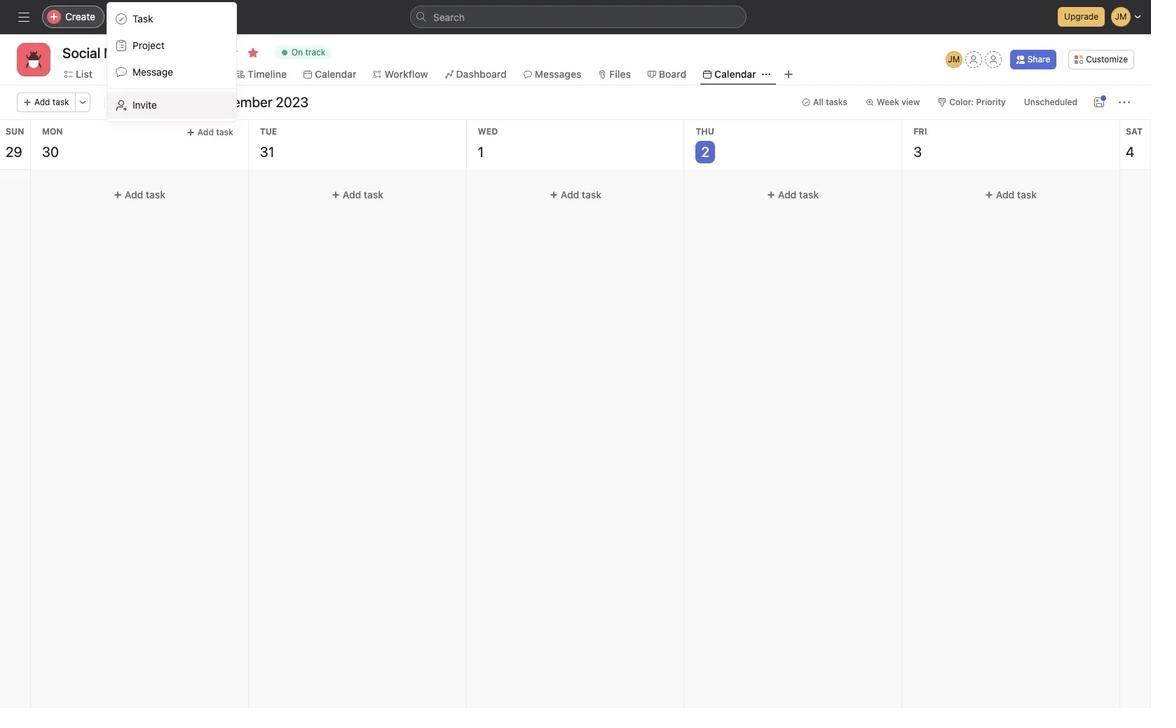 Task type: describe. For each thing, give the bounding box(es) containing it.
overview
[[121, 68, 164, 80]]

track
[[305, 47, 326, 58]]

2 calendar link from the left
[[704, 67, 757, 82]]

messages link
[[524, 67, 582, 82]]

week view
[[877, 97, 921, 107]]

29
[[6, 144, 22, 160]]

jm
[[949, 54, 960, 65]]

board
[[659, 68, 687, 80]]

board link
[[648, 67, 687, 82]]

upgrade
[[1065, 11, 1099, 22]]

2023
[[276, 94, 309, 110]]

message
[[133, 66, 173, 78]]

messages
[[535, 68, 582, 80]]

sun
[[6, 126, 24, 137]]

mon 30
[[42, 126, 63, 160]]

expand sidebar image
[[18, 11, 29, 22]]

1 calendar from the left
[[315, 68, 357, 80]]

project
[[133, 39, 165, 51]]

remove from starred image
[[248, 47, 259, 58]]

bug image
[[25, 51, 42, 68]]

wed 1
[[478, 126, 498, 160]]

1 horizontal spatial more actions image
[[1120, 97, 1131, 108]]

sun 29
[[6, 126, 24, 160]]

tab actions image
[[762, 70, 771, 79]]

wed
[[478, 126, 498, 137]]

create button
[[42, 6, 104, 28]]

create
[[65, 11, 95, 22]]

invite menu item
[[107, 92, 236, 119]]

3
[[914, 144, 922, 160]]

overview link
[[109, 67, 164, 82]]

color: priority
[[950, 97, 1006, 107]]

sat
[[1127, 126, 1143, 137]]

all tasks
[[814, 97, 848, 107]]

invite
[[133, 99, 157, 111]]

share button
[[1011, 50, 1057, 69]]

all tasks button
[[796, 93, 854, 112]]

show options image
[[228, 47, 239, 58]]

dashboard
[[456, 68, 507, 80]]

add tab image
[[783, 69, 794, 80]]

tasks
[[826, 97, 848, 107]]

tue 31
[[260, 126, 277, 160]]

tue
[[260, 126, 277, 137]]

2
[[702, 144, 710, 160]]

1
[[478, 144, 484, 160]]

on
[[292, 47, 303, 58]]

unscheduled
[[1025, 97, 1078, 107]]

0 horizontal spatial more actions image
[[78, 98, 87, 107]]



Task type: vqa. For each thing, say whether or not it's contained in the screenshot.
task… to the middle
no



Task type: locate. For each thing, give the bounding box(es) containing it.
add task
[[34, 97, 69, 107], [198, 127, 233, 137], [125, 189, 166, 201], [343, 189, 384, 201], [561, 189, 602, 201], [779, 189, 820, 201], [997, 189, 1038, 201]]

30
[[42, 144, 59, 160]]

calendar link left "tab actions" icon
[[704, 67, 757, 82]]

calendar left "tab actions" icon
[[715, 68, 757, 80]]

Search tasks, projects, and more text field
[[410, 6, 747, 28]]

0 horizontal spatial calendar link
[[304, 67, 357, 82]]

today button
[[119, 93, 155, 112]]

0 horizontal spatial calendar
[[315, 68, 357, 80]]

calendar
[[315, 68, 357, 80], [715, 68, 757, 80]]

view
[[902, 97, 921, 107]]

color:
[[950, 97, 975, 107]]

upgrade button
[[1059, 7, 1105, 27]]

all
[[814, 97, 824, 107]]

week
[[877, 97, 900, 107]]

today
[[125, 97, 149, 107]]

share
[[1028, 54, 1051, 65]]

1 horizontal spatial calendar
[[715, 68, 757, 80]]

fri
[[914, 126, 928, 137]]

sat 4
[[1127, 126, 1143, 160]]

thu 2
[[696, 126, 715, 160]]

on track
[[292, 47, 326, 58]]

add
[[34, 97, 50, 107], [198, 127, 214, 137], [125, 189, 143, 201], [343, 189, 361, 201], [561, 189, 579, 201], [779, 189, 797, 201], [997, 189, 1015, 201]]

jm button
[[946, 51, 963, 68]]

unscheduled button
[[1018, 93, 1084, 112]]

mon
[[42, 126, 63, 137]]

color: priority button
[[932, 93, 1013, 112]]

list
[[76, 68, 93, 80]]

november
[[209, 94, 272, 110]]

list link
[[65, 67, 93, 82]]

files
[[610, 68, 631, 80]]

workflow
[[385, 68, 428, 80]]

calendar link down the track at the left top of page
[[304, 67, 357, 82]]

more actions image right save options image
[[1120, 97, 1131, 108]]

1 horizontal spatial calendar link
[[704, 67, 757, 82]]

calendar down the track at the left top of page
[[315, 68, 357, 80]]

add task button
[[17, 93, 76, 112], [183, 126, 237, 140], [36, 182, 243, 208], [254, 182, 461, 208], [472, 182, 679, 208], [691, 182, 897, 208], [909, 182, 1115, 208]]

customize button
[[1069, 50, 1135, 69]]

2 calendar from the left
[[715, 68, 757, 80]]

customize
[[1087, 54, 1129, 65]]

calendar link
[[304, 67, 357, 82], [704, 67, 757, 82]]

4
[[1127, 144, 1135, 160]]

save options image
[[1094, 97, 1105, 108]]

workflow link
[[373, 67, 428, 82]]

more actions image down list link
[[78, 98, 87, 107]]

1 calendar link from the left
[[304, 67, 357, 82]]

timeline link
[[236, 67, 287, 82]]

priority
[[977, 97, 1006, 107]]

31
[[260, 144, 275, 160]]

task
[[133, 13, 153, 25]]

thu
[[696, 126, 715, 137]]

files link
[[599, 67, 631, 82]]

on track button
[[269, 43, 338, 62]]

None text field
[[59, 40, 221, 65]]

more actions image
[[1120, 97, 1131, 108], [78, 98, 87, 107]]

week view button
[[860, 93, 927, 112]]

dashboard link
[[445, 67, 507, 82]]

fri 3
[[914, 126, 928, 160]]

task
[[52, 97, 69, 107], [216, 127, 233, 137], [146, 189, 166, 201], [364, 189, 384, 201], [582, 189, 602, 201], [800, 189, 820, 201], [1018, 189, 1038, 201]]

november 2023
[[209, 94, 309, 110]]

timeline
[[248, 68, 287, 80]]



